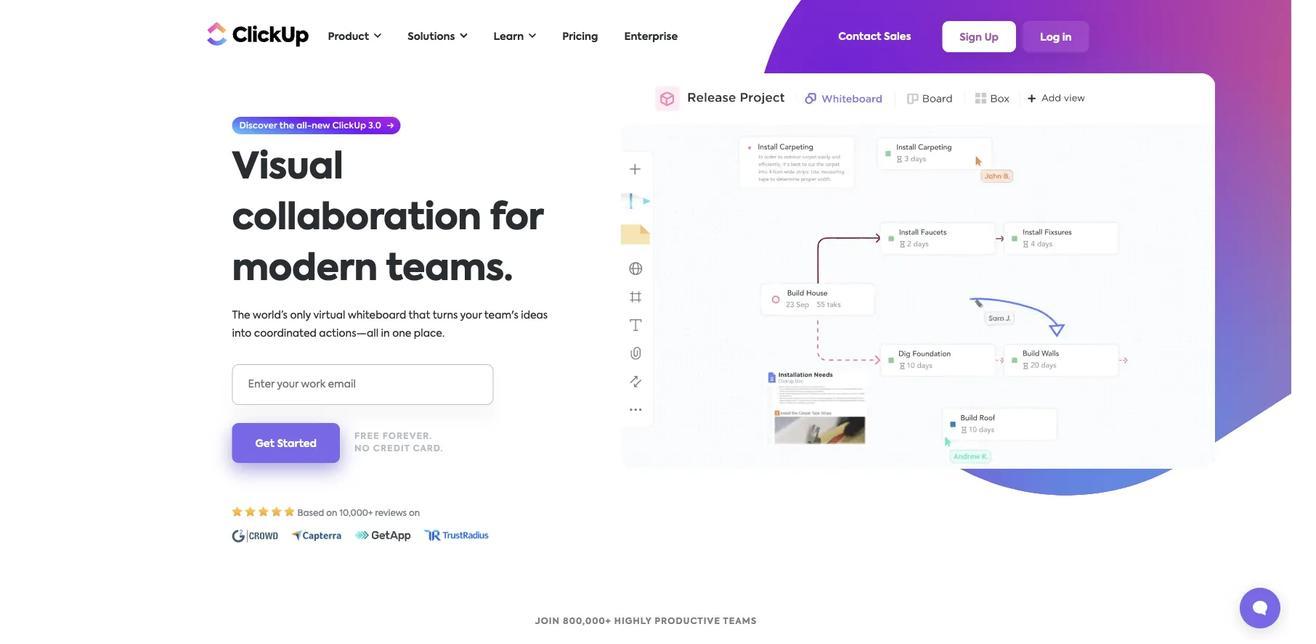 Task type: locate. For each thing, give the bounding box(es) containing it.
contact sales link
[[831, 24, 918, 49]]

1 on from the left
[[326, 509, 337, 518]]

sign up button
[[942, 21, 1016, 52]]

log
[[1040, 32, 1060, 43]]

productive
[[655, 618, 721, 627]]

no
[[355, 445, 370, 454]]

the world's only virtual whiteboard that turns your team's ideas into coordinated actions—all in one place.
[[232, 311, 548, 339]]

join
[[535, 618, 560, 627]]

in right log
[[1063, 32, 1072, 43]]

1 vertical spatial in
[[381, 329, 390, 339]]

free forever. no credit card.
[[355, 433, 444, 454]]

1 horizontal spatial in
[[1063, 32, 1072, 43]]

place.
[[414, 329, 445, 339]]

0 horizontal spatial on
[[326, 509, 337, 518]]

based
[[297, 509, 324, 518]]

in left one
[[381, 329, 390, 339]]

g2crowd logo image
[[232, 530, 278, 543]]

collaboration
[[232, 201, 481, 238]]

0 horizontal spatial in
[[381, 329, 390, 339]]

on right 'based'
[[326, 509, 337, 518]]

solutions
[[408, 32, 455, 42]]

0 vertical spatial in
[[1063, 32, 1072, 43]]

log in link
[[1023, 21, 1089, 52]]

trustradius logo image
[[424, 530, 489, 542]]

virtual
[[313, 311, 345, 321]]

contact
[[838, 32, 882, 42]]

1 horizontal spatial on
[[409, 509, 420, 518]]

teams.
[[386, 252, 513, 288]]

product
[[328, 32, 369, 42]]

free
[[355, 433, 380, 441]]

one
[[392, 329, 411, 339]]

for
[[490, 201, 543, 238]]

whiteboard
[[348, 311, 406, 321]]

based on 10,000+ reviews on
[[297, 509, 420, 518]]

sign
[[960, 32, 982, 43]]

getapp logo image
[[355, 530, 411, 542]]

only
[[290, 311, 311, 321]]

on right reviews
[[409, 509, 420, 518]]

star image
[[245, 507, 256, 517], [258, 507, 269, 517], [271, 507, 282, 517], [284, 507, 295, 517]]

get started
[[255, 439, 317, 449]]

pricing link
[[555, 22, 605, 52]]

into
[[232, 329, 252, 339]]

card.
[[413, 445, 444, 454]]

800,000+
[[563, 618, 611, 627]]

in
[[1063, 32, 1072, 43], [381, 329, 390, 339]]

on
[[326, 509, 337, 518], [409, 509, 420, 518]]

world's
[[253, 311, 288, 321]]



Task type: describe. For each thing, give the bounding box(es) containing it.
solutions button
[[400, 22, 475, 52]]

Enter your work email email field
[[232, 365, 494, 405]]

3 star image from the left
[[271, 507, 282, 517]]

the
[[232, 311, 250, 321]]

your
[[460, 311, 482, 321]]

turns
[[433, 311, 458, 321]]

modern
[[232, 252, 378, 288]]

that
[[409, 311, 430, 321]]

contact sales
[[838, 32, 911, 42]]

ideas
[[521, 311, 548, 321]]

team's
[[484, 311, 518, 321]]

in inside the world's only virtual whiteboard that turns your team's ideas into coordinated actions—all in one place.
[[381, 329, 390, 339]]

discover the all-new clickup 3.0 image
[[232, 117, 401, 134]]

actions—all
[[319, 329, 379, 339]]

1 star image from the left
[[245, 507, 256, 517]]

highly
[[614, 618, 652, 627]]

join 800,000+ highly productive teams
[[535, 618, 757, 627]]

log in
[[1040, 32, 1072, 43]]

visual collaboration for modern teams.
[[232, 150, 543, 288]]

started
[[277, 439, 317, 449]]

10,000+
[[340, 509, 373, 518]]

product button
[[321, 22, 389, 52]]

clickup image
[[203, 20, 309, 48]]

learn button
[[486, 22, 544, 52]]

4 star image from the left
[[284, 507, 295, 517]]

teams
[[723, 618, 757, 627]]

reviews
[[375, 509, 407, 518]]

get
[[255, 439, 275, 449]]

up
[[985, 32, 999, 43]]

forever.
[[383, 433, 432, 441]]

learn
[[494, 32, 524, 42]]

enterprise
[[624, 32, 678, 42]]

star image
[[232, 507, 243, 517]]

coordinated
[[254, 329, 317, 339]]

get started button
[[232, 423, 340, 463]]

2 star image from the left
[[258, 507, 269, 517]]

capterra logo image
[[291, 530, 342, 542]]

2 on from the left
[[409, 509, 420, 518]]

sign up
[[960, 32, 999, 43]]

pricing
[[562, 32, 598, 42]]

credit
[[373, 445, 410, 454]]

sales
[[884, 32, 911, 42]]

visual
[[232, 150, 343, 187]]

enterprise link
[[617, 22, 685, 52]]



Task type: vqa. For each thing, say whether or not it's contained in the screenshot.
of in the ClickUp comes with hundreds of features that can be customized for any work need—with more added every week. And they're all free, forever.
no



